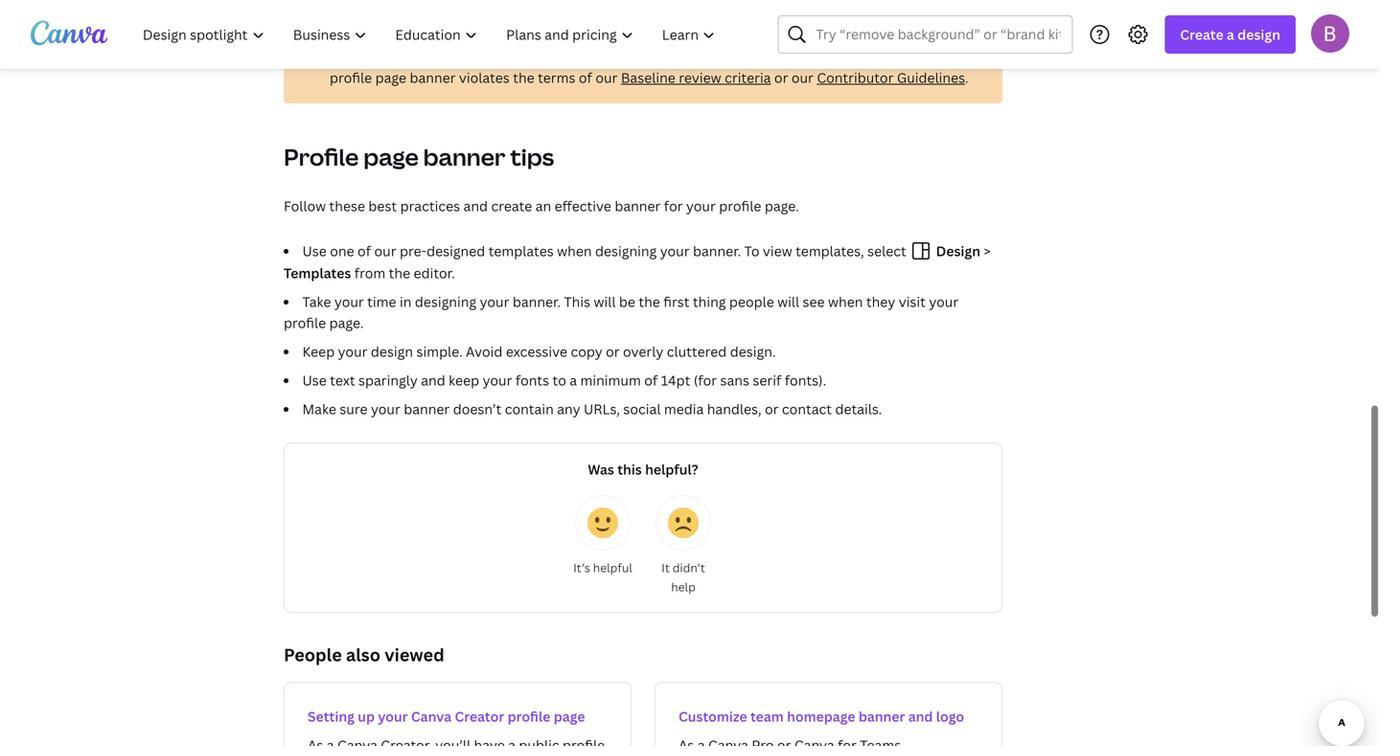 Task type: describe. For each thing, give the bounding box(es) containing it.
this inside canva has the right to remove your profile page banner anytime for any reason. this includes, but is not limited to, our belief that your submission would or does subject us to legal action or if your profile page banner violates the terms of our
[[844, 26, 871, 45]]

0 vertical spatial banner.
[[693, 242, 741, 260]]

one
[[330, 242, 354, 260]]

helpful?
[[645, 461, 699, 479]]

keep your design simple. avoid excessive copy or overly cluttered design.
[[303, 343, 776, 361]]

your up design > templates from the editor. on the top of the page
[[687, 197, 716, 215]]

1 will from the left
[[594, 293, 616, 311]]

submission
[[552, 47, 625, 66]]

practices
[[400, 197, 460, 215]]

pre-
[[400, 242, 427, 260]]

or right copy
[[606, 343, 620, 361]]

create
[[1181, 25, 1224, 44]]

excessive
[[506, 343, 568, 361]]

action
[[843, 47, 884, 66]]

use text sparingly and keep your fonts to a minimum of 14pt (for sans serif fonts).
[[303, 372, 827, 390]]

banner up practices
[[423, 141, 506, 173]]

people also viewed
[[284, 644, 445, 667]]

serif
[[753, 372, 782, 390]]

right
[[424, 26, 454, 45]]

an
[[536, 197, 552, 215]]

details.
[[836, 400, 883, 419]]

or left if
[[887, 47, 901, 66]]

page up best
[[364, 141, 419, 173]]

1 vertical spatial and
[[421, 372, 446, 390]]

and for customize
[[909, 708, 933, 726]]

page. inside take your time in designing your banner. this will be the first thing people will see when they visit your profile page.
[[329, 314, 364, 332]]

the inside take your time in designing your banner. this will be the first thing people will see when they visit your profile page.
[[639, 293, 660, 311]]

your right take
[[335, 293, 364, 311]]

limited
[[355, 47, 400, 66]]

profile page banner tips
[[284, 141, 554, 173]]

remove
[[475, 26, 523, 45]]

our down right
[[424, 47, 446, 66]]

editor.
[[414, 264, 455, 282]]

social
[[624, 400, 661, 419]]

when inside take your time in designing your banner. this will be the first thing people will see when they visit your profile page.
[[829, 293, 863, 311]]

Try "remove background" or "brand kit" search field
[[816, 16, 1061, 53]]

it didn't help
[[662, 560, 706, 595]]

not
[[330, 47, 352, 66]]

baseline review criteria or our contributor guidelines .
[[621, 69, 969, 87]]

banner right 'homepage'
[[859, 708, 906, 726]]

and for follow
[[464, 197, 488, 215]]

includes,
[[874, 26, 932, 45]]

banner up would
[[640, 26, 686, 45]]

would
[[629, 47, 668, 66]]

setting up your canva creator profile page link
[[284, 683, 632, 747]]

2 vertical spatial to
[[553, 372, 567, 390]]

canva has the right to remove your profile page banner anytime for any reason. this includes, but is not limited to, our belief that your submission would or does subject us to legal action or if your profile page banner violates the terms of our
[[330, 26, 971, 87]]

canva inside canva has the right to remove your profile page banner anytime for any reason. this includes, but is not limited to, our belief that your submission would or does subject us to legal action or if your profile page banner violates the terms of our
[[330, 26, 370, 45]]

helpful
[[593, 560, 633, 576]]

profile up "submission"
[[560, 26, 602, 45]]

simple.
[[417, 343, 463, 361]]

2 will from the left
[[778, 293, 800, 311]]

logo
[[937, 708, 965, 726]]

creator
[[455, 708, 505, 726]]

design for your
[[371, 343, 413, 361]]

profile down not
[[330, 69, 372, 87]]

page right "creator"
[[554, 708, 585, 726]]

sparingly
[[359, 372, 418, 390]]

avoid
[[466, 343, 503, 361]]

0 horizontal spatial for
[[664, 197, 683, 215]]

1 horizontal spatial page.
[[765, 197, 799, 215]]

0 horizontal spatial of
[[358, 242, 371, 260]]

any inside canva has the right to remove your profile page banner anytime for any reason. this includes, but is not limited to, our belief that your submission would or does subject us to legal action or if your profile page banner violates the terms of our
[[767, 26, 790, 45]]

make sure your banner doesn't contain any urls, social media handles, or contact details.
[[303, 400, 883, 419]]

it
[[662, 560, 670, 576]]

create a design button
[[1165, 15, 1296, 54]]

setting up your canva creator profile page
[[308, 708, 585, 726]]

sans
[[721, 372, 750, 390]]

take
[[303, 293, 331, 311]]

first
[[664, 293, 690, 311]]

in
[[400, 293, 412, 311]]

sure
[[340, 400, 368, 419]]

design
[[937, 242, 981, 260]]

or down 'us'
[[775, 69, 789, 87]]

setting
[[308, 708, 355, 726]]

overly
[[623, 343, 664, 361]]

best
[[369, 197, 397, 215]]

😔 image
[[668, 508, 699, 539]]

also
[[346, 644, 381, 667]]

your inside setting up your canva creator profile page link
[[378, 708, 408, 726]]

minimum
[[581, 372, 641, 390]]

reason.
[[794, 26, 841, 45]]

from
[[355, 264, 386, 282]]

keep
[[303, 343, 335, 361]]

this
[[618, 461, 642, 479]]

people
[[284, 644, 342, 667]]

subject
[[723, 47, 771, 66]]

2 horizontal spatial of
[[645, 372, 658, 390]]

legal
[[810, 47, 840, 66]]

1 vertical spatial to
[[793, 47, 806, 66]]

text
[[330, 372, 355, 390]]

up
[[358, 708, 375, 726]]

create
[[491, 197, 532, 215]]

use for use text sparingly and keep your fonts to a minimum of 14pt (for sans serif fonts).
[[303, 372, 327, 390]]

to
[[745, 242, 760, 260]]

copy
[[571, 343, 603, 361]]

use one of our pre-designed templates when designing your banner. to view templates, select
[[303, 242, 910, 260]]

guidelines
[[897, 69, 966, 87]]

these
[[329, 197, 365, 215]]

terms
[[538, 69, 576, 87]]

our down "submission"
[[596, 69, 618, 87]]

was
[[588, 461, 615, 479]]



Task type: locate. For each thing, give the bounding box(es) containing it.
contain
[[505, 400, 554, 419]]

to right fonts
[[553, 372, 567, 390]]

of right one
[[358, 242, 371, 260]]

visit
[[899, 293, 926, 311]]

1 vertical spatial for
[[664, 197, 683, 215]]

your right up
[[378, 708, 408, 726]]

design for a
[[1238, 25, 1281, 44]]

review
[[679, 69, 722, 87]]

0 horizontal spatial when
[[557, 242, 592, 260]]

follow
[[284, 197, 326, 215]]

to,
[[404, 47, 421, 66]]

1 vertical spatial page.
[[329, 314, 364, 332]]

0 horizontal spatial any
[[557, 400, 581, 419]]

your
[[527, 26, 556, 45], [519, 47, 549, 66], [916, 47, 946, 66], [687, 197, 716, 215], [660, 242, 690, 260], [335, 293, 364, 311], [480, 293, 510, 311], [929, 293, 959, 311], [338, 343, 368, 361], [483, 372, 512, 390], [371, 400, 401, 419], [378, 708, 408, 726]]

any down use text sparingly and keep your fonts to a minimum of 14pt (for sans serif fonts).
[[557, 400, 581, 419]]

1 horizontal spatial for
[[745, 26, 764, 45]]

1 vertical spatial when
[[829, 293, 863, 311]]

1 horizontal spatial design
[[1238, 25, 1281, 44]]

1 use from the top
[[303, 242, 327, 260]]

your up terms
[[519, 47, 549, 66]]

the inside design > templates from the editor.
[[389, 264, 411, 282]]

banner down keep
[[404, 400, 450, 419]]

profile up to
[[719, 197, 762, 215]]

help
[[671, 580, 696, 595]]

1 vertical spatial designing
[[415, 293, 477, 311]]

your right remove in the top left of the page
[[527, 26, 556, 45]]

will left see
[[778, 293, 800, 311]]

a right "create"
[[1227, 25, 1235, 44]]

baseline
[[621, 69, 676, 87]]

your down avoid
[[483, 372, 512, 390]]

to
[[458, 26, 471, 45], [793, 47, 806, 66], [553, 372, 567, 390]]

didn't
[[673, 560, 706, 576]]

fonts).
[[785, 372, 827, 390]]

a
[[1227, 25, 1235, 44], [570, 372, 577, 390]]

bob builder image
[[1312, 14, 1350, 53]]

0 vertical spatial page.
[[765, 197, 799, 215]]

people
[[730, 293, 775, 311]]

contact
[[782, 400, 832, 419]]

homepage
[[787, 708, 856, 726]]

1 horizontal spatial and
[[464, 197, 488, 215]]

1 vertical spatial any
[[557, 400, 581, 419]]

it's helpful
[[574, 560, 633, 576]]

.
[[966, 69, 969, 87]]

1 horizontal spatial a
[[1227, 25, 1235, 44]]

use up templates
[[303, 242, 327, 260]]

a down copy
[[570, 372, 577, 390]]

will left be
[[594, 293, 616, 311]]

fonts
[[516, 372, 550, 390]]

this up action at the top of page
[[844, 26, 871, 45]]

cluttered
[[667, 343, 727, 361]]

canva left "creator"
[[411, 708, 452, 726]]

make
[[303, 400, 336, 419]]

0 vertical spatial to
[[458, 26, 471, 45]]

us
[[774, 47, 789, 66]]

the down pre-
[[389, 264, 411, 282]]

2 vertical spatial of
[[645, 372, 658, 390]]

to right 'us'
[[793, 47, 806, 66]]

2 horizontal spatial and
[[909, 708, 933, 726]]

page down limited
[[375, 69, 407, 87]]

0 horizontal spatial a
[[570, 372, 577, 390]]

1 horizontal spatial of
[[579, 69, 593, 87]]

design right "create"
[[1238, 25, 1281, 44]]

does
[[689, 47, 720, 66]]

see
[[803, 293, 825, 311]]

our up from
[[374, 242, 397, 260]]

design
[[1238, 25, 1281, 44], [371, 343, 413, 361]]

team
[[751, 708, 784, 726]]

if
[[904, 47, 913, 66]]

use for use one of our pre-designed templates when designing your banner. to view templates, select
[[303, 242, 327, 260]]

was this helpful?
[[588, 461, 699, 479]]

0 horizontal spatial will
[[594, 293, 616, 311]]

top level navigation element
[[130, 15, 732, 54]]

your up guidelines
[[916, 47, 946, 66]]

banner.
[[693, 242, 741, 260], [513, 293, 561, 311]]

tips
[[510, 141, 554, 173]]

1 horizontal spatial when
[[829, 293, 863, 311]]

1 vertical spatial of
[[358, 242, 371, 260]]

designing down editor.
[[415, 293, 477, 311]]

baseline review criteria link
[[621, 69, 771, 87]]

page. up view
[[765, 197, 799, 215]]

your down sparingly
[[371, 400, 401, 419]]

1 horizontal spatial any
[[767, 26, 790, 45]]

0 horizontal spatial page.
[[329, 314, 364, 332]]

1 horizontal spatial banner.
[[693, 242, 741, 260]]

0 horizontal spatial to
[[458, 26, 471, 45]]

design up sparingly
[[371, 343, 413, 361]]

any up 'us'
[[767, 26, 790, 45]]

this
[[844, 26, 871, 45], [564, 293, 591, 311]]

view
[[763, 242, 793, 260]]

banner. up excessive
[[513, 293, 561, 311]]

page.
[[765, 197, 799, 215], [329, 314, 364, 332]]

banner. inside take your time in designing your banner. this will be the first thing people will see when they visit your profile page.
[[513, 293, 561, 311]]

0 horizontal spatial banner.
[[513, 293, 561, 311]]

0 vertical spatial when
[[557, 242, 592, 260]]

violates
[[459, 69, 510, 87]]

of inside canva has the right to remove your profile page banner anytime for any reason. this includes, but is not limited to, our belief that your submission would or does subject us to legal action or if your profile page banner violates the terms of our
[[579, 69, 593, 87]]

0 vertical spatial of
[[579, 69, 593, 87]]

0 vertical spatial design
[[1238, 25, 1281, 44]]

they
[[867, 293, 896, 311]]

templates
[[489, 242, 554, 260]]

your up 'first'
[[660, 242, 690, 260]]

0 horizontal spatial design
[[371, 343, 413, 361]]

use left the text
[[303, 372, 327, 390]]

the right be
[[639, 293, 660, 311]]

banner. left to
[[693, 242, 741, 260]]

your up avoid
[[480, 293, 510, 311]]

a inside dropdown button
[[1227, 25, 1235, 44]]

customize team homepage banner and logo
[[679, 708, 965, 726]]

take your time in designing your banner. this will be the first thing people will see when they visit your profile page.
[[284, 293, 959, 332]]

page
[[605, 26, 636, 45], [375, 69, 407, 87], [364, 141, 419, 173], [554, 708, 585, 726]]

your right visit
[[929, 293, 959, 311]]

profile
[[284, 141, 359, 173]]

1 vertical spatial canva
[[411, 708, 452, 726]]

design inside dropdown button
[[1238, 25, 1281, 44]]

2 horizontal spatial to
[[793, 47, 806, 66]]

doesn't
[[453, 400, 502, 419]]

is
[[961, 26, 971, 45]]

banner right 'effective'
[[615, 197, 661, 215]]

create a design
[[1181, 25, 1281, 44]]

criteria
[[725, 69, 771, 87]]

1 horizontal spatial designing
[[595, 242, 657, 260]]

2 use from the top
[[303, 372, 327, 390]]

for up design > templates from the editor. on the top of the page
[[664, 197, 683, 215]]

customize
[[679, 708, 748, 726]]

0 vertical spatial for
[[745, 26, 764, 45]]

banner
[[640, 26, 686, 45], [410, 69, 456, 87], [423, 141, 506, 173], [615, 197, 661, 215], [404, 400, 450, 419], [859, 708, 906, 726]]

1 vertical spatial banner.
[[513, 293, 561, 311]]

media
[[664, 400, 704, 419]]

your up the text
[[338, 343, 368, 361]]

0 horizontal spatial designing
[[415, 293, 477, 311]]

the
[[399, 26, 421, 45], [513, 69, 535, 87], [389, 264, 411, 282], [639, 293, 660, 311]]

0 vertical spatial any
[[767, 26, 790, 45]]

that
[[489, 47, 516, 66]]

handles,
[[707, 400, 762, 419]]

and left the create at the top of page
[[464, 197, 488, 215]]

profile right "creator"
[[508, 708, 551, 726]]

designing up be
[[595, 242, 657, 260]]

when right see
[[829, 293, 863, 311]]

1 horizontal spatial canva
[[411, 708, 452, 726]]

0 vertical spatial a
[[1227, 25, 1235, 44]]

this left be
[[564, 293, 591, 311]]

0 vertical spatial canva
[[330, 26, 370, 45]]

designing inside take your time in designing your banner. this will be the first thing people will see when they visit your profile page.
[[415, 293, 477, 311]]

contributor guidelines link
[[817, 69, 966, 87]]

will
[[594, 293, 616, 311], [778, 293, 800, 311]]

profile
[[560, 26, 602, 45], [330, 69, 372, 87], [719, 197, 762, 215], [284, 314, 326, 332], [508, 708, 551, 726]]

or down serif
[[765, 400, 779, 419]]

0 horizontal spatial canva
[[330, 26, 370, 45]]

of down "submission"
[[579, 69, 593, 87]]

1 vertical spatial design
[[371, 343, 413, 361]]

1 vertical spatial a
[[570, 372, 577, 390]]

0 horizontal spatial this
[[564, 293, 591, 311]]

of left 14pt
[[645, 372, 658, 390]]

0 vertical spatial and
[[464, 197, 488, 215]]

canva
[[330, 26, 370, 45], [411, 708, 452, 726]]

the down that
[[513, 69, 535, 87]]

>
[[984, 242, 991, 260]]

1 vertical spatial this
[[564, 293, 591, 311]]

to up belief
[[458, 26, 471, 45]]

design > templates from the editor.
[[284, 242, 991, 282]]

our down legal
[[792, 69, 814, 87]]

designing
[[595, 242, 657, 260], [415, 293, 477, 311]]

page. down take
[[329, 314, 364, 332]]

0 vertical spatial use
[[303, 242, 327, 260]]

design.
[[730, 343, 776, 361]]

customize team homepage banner and logo link
[[655, 683, 1003, 747]]

it's
[[574, 560, 591, 576]]

or
[[671, 47, 685, 66], [887, 47, 901, 66], [775, 69, 789, 87], [606, 343, 620, 361], [765, 400, 779, 419]]

contributor
[[817, 69, 894, 87]]

anytime
[[689, 26, 741, 45]]

1 horizontal spatial to
[[553, 372, 567, 390]]

1 horizontal spatial will
[[778, 293, 800, 311]]

2 vertical spatial and
[[909, 708, 933, 726]]

profile inside take your time in designing your banner. this will be the first thing people will see when they visit your profile page.
[[284, 314, 326, 332]]

banner down to,
[[410, 69, 456, 87]]

follow these best practices and create an effective banner for your profile page.
[[284, 197, 799, 215]]

profile down take
[[284, 314, 326, 332]]

effective
[[555, 197, 612, 215]]

for up 'subject'
[[745, 26, 764, 45]]

select
[[868, 242, 907, 260]]

canva up not
[[330, 26, 370, 45]]

page up would
[[605, 26, 636, 45]]

keep
[[449, 372, 480, 390]]

0 horizontal spatial and
[[421, 372, 446, 390]]

0 vertical spatial this
[[844, 26, 871, 45]]

or left does
[[671, 47, 685, 66]]

but
[[935, 26, 958, 45]]

and down simple.
[[421, 372, 446, 390]]

time
[[367, 293, 397, 311]]

for inside canva has the right to remove your profile page banner anytime for any reason. this includes, but is not limited to, our belief that your submission would or does subject us to legal action or if your profile page banner violates the terms of our
[[745, 26, 764, 45]]

designed
[[427, 242, 485, 260]]

has
[[373, 26, 396, 45]]

the up to,
[[399, 26, 421, 45]]

0 vertical spatial designing
[[595, 242, 657, 260]]

this inside take your time in designing your banner. this will be the first thing people will see when they visit your profile page.
[[564, 293, 591, 311]]

be
[[619, 293, 636, 311]]

when
[[557, 242, 592, 260], [829, 293, 863, 311]]

templates
[[284, 264, 351, 282]]

1 horizontal spatial this
[[844, 26, 871, 45]]

1 vertical spatial use
[[303, 372, 327, 390]]

and left logo
[[909, 708, 933, 726]]

when down 'effective'
[[557, 242, 592, 260]]

🙂 image
[[588, 508, 618, 539]]



Task type: vqa. For each thing, say whether or not it's contained in the screenshot.
Modern inside BLACK MINIMALIST MODERN THANK YOU FACEBOOK COVER FACEBOOK COVER BY ARTZY STUDIO'S
no



